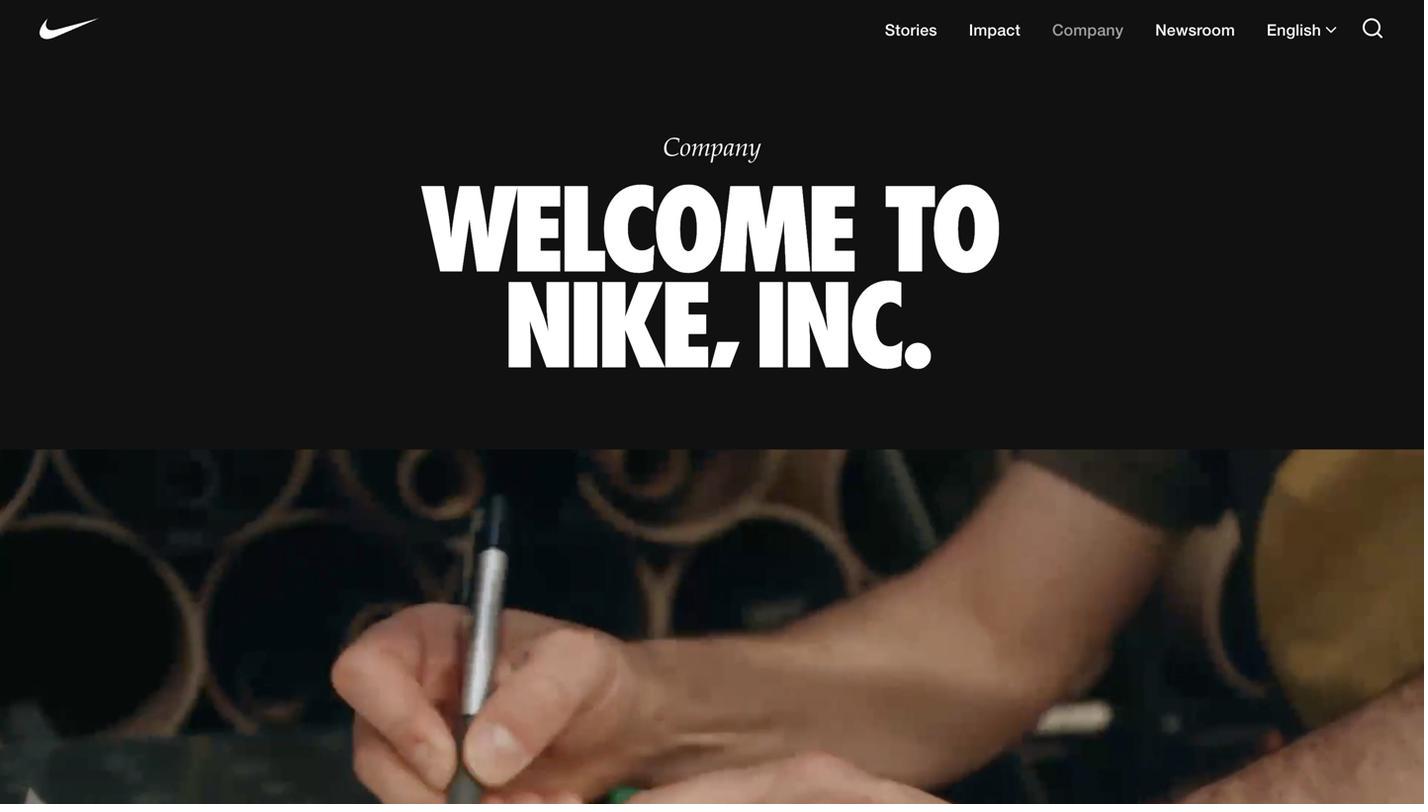 Task type: describe. For each thing, give the bounding box(es) containing it.
nike,
[[506, 254, 723, 398]]

impact
[[969, 20, 1021, 39]]

newsroom link
[[1155, 20, 1235, 39]]

welcome
[[423, 158, 856, 302]]

english
[[1267, 20, 1321, 39]]

impact link
[[969, 20, 1021, 39]]

1 vertical spatial company
[[663, 135, 761, 163]]

welcome to
[[423, 158, 1001, 302]]

inc.
[[757, 254, 918, 398]]



Task type: vqa. For each thing, say whether or not it's contained in the screenshot.
the "company" Link
yes



Task type: locate. For each thing, give the bounding box(es) containing it.
to
[[885, 158, 1001, 302]]

open search image
[[1361, 16, 1385, 40]]

company link
[[1052, 20, 1124, 39]]

home image
[[40, 11, 99, 46]]

stories link
[[885, 20, 937, 39]]

english button
[[1267, 20, 1337, 39]]

0 horizontal spatial company
[[663, 135, 761, 163]]

0 vertical spatial company
[[1052, 20, 1124, 39]]

stories
[[885, 20, 937, 39]]

1 horizontal spatial company
[[1052, 20, 1124, 39]]

company
[[1052, 20, 1124, 39], [663, 135, 761, 163]]

nike, inc.
[[506, 254, 918, 398]]

newsroom
[[1155, 20, 1235, 39]]



